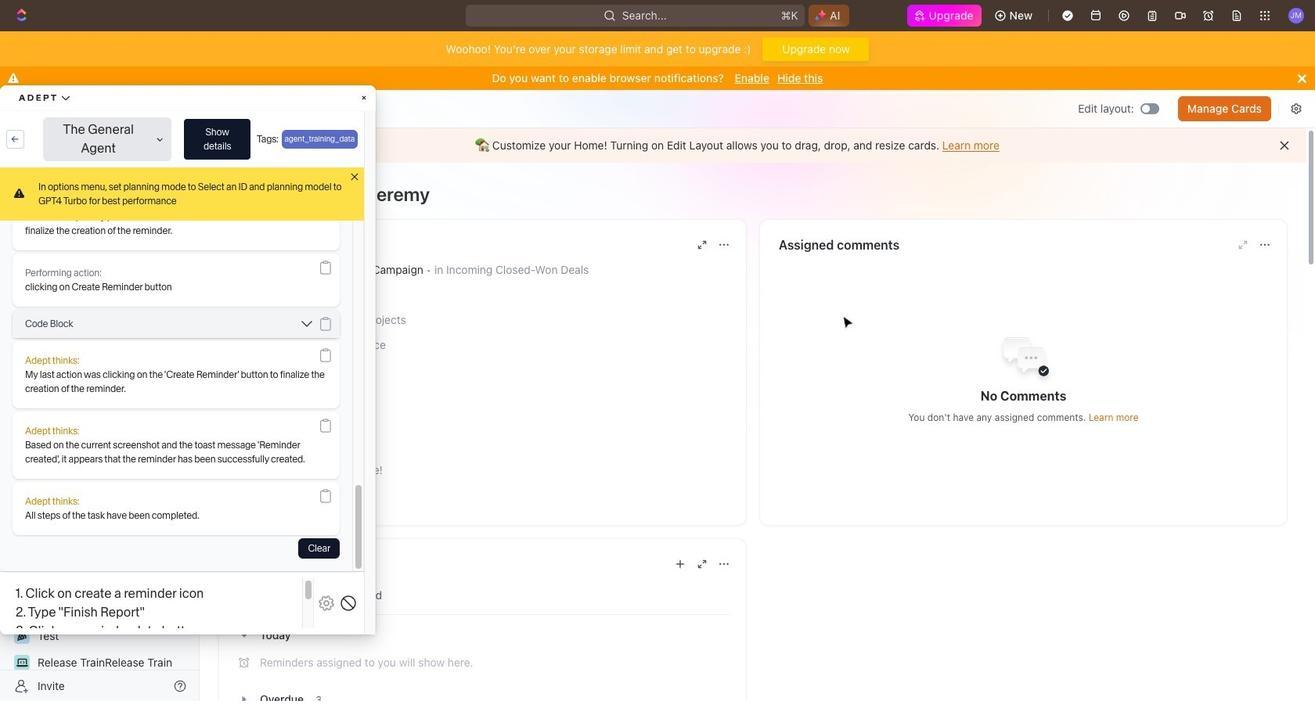 Task type: describe. For each thing, give the bounding box(es) containing it.
laptop code image
[[16, 659, 28, 668]]

pizza slice image
[[17, 632, 27, 642]]

sidebar navigation
[[0, 90, 203, 702]]

user group image
[[16, 446, 28, 455]]



Task type: vqa. For each thing, say whether or not it's contained in the screenshot.
tab list
yes



Task type: locate. For each thing, give the bounding box(es) containing it.
tree
[[6, 411, 184, 702]]

tree inside 'sidebar' navigation
[[6, 411, 184, 702]]

tab list
[[235, 577, 731, 616]]

alert
[[200, 128, 1307, 163]]



